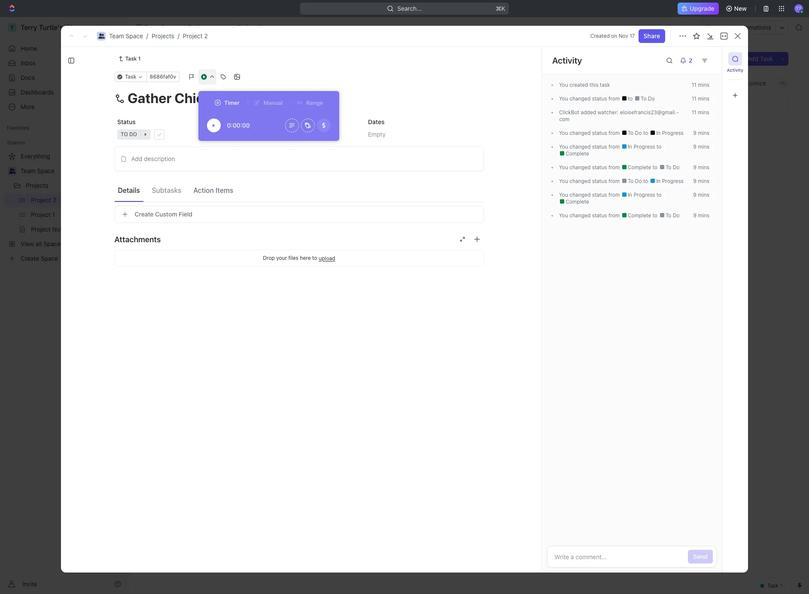 Task type: locate. For each thing, give the bounding box(es) containing it.
6 changed from the top
[[570, 192, 591, 198]]

1 vertical spatial share
[[644, 32, 660, 40]]

team
[[144, 24, 159, 31], [109, 32, 124, 40], [21, 167, 36, 174]]

2 vertical spatial projects
[[26, 182, 48, 189]]

board
[[160, 79, 177, 87]]

add task down timer
[[231, 121, 254, 128]]

0 horizontal spatial team
[[21, 167, 36, 174]]

1 horizontal spatial share button
[[701, 21, 728, 34]]

automations
[[736, 24, 772, 31]]

activity up customize button
[[727, 67, 744, 73]]

task sidebar navigation tab list
[[726, 52, 745, 102]]

hide button
[[697, 77, 723, 89]]

user group image inside 'sidebar' navigation
[[9, 168, 15, 174]]

2 changed status from from the top
[[568, 130, 622, 136]]

add up 'customize'
[[747, 55, 759, 62]]

0 vertical spatial projects
[[196, 24, 219, 31]]

team space link
[[134, 22, 180, 33], [109, 32, 143, 40], [21, 164, 123, 178]]

1 horizontal spatial add task button
[[742, 52, 779, 66]]

1 right task 2
[[201, 165, 204, 171]]

0 vertical spatial share
[[706, 24, 722, 31]]

changed
[[570, 95, 591, 102], [570, 130, 591, 136], [570, 144, 591, 150], [570, 164, 591, 171], [570, 178, 591, 184], [570, 192, 591, 198], [570, 212, 591, 219]]

1 11 from the top
[[692, 82, 697, 88]]

0 vertical spatial activity
[[553, 55, 582, 65]]

to do
[[640, 95, 655, 102], [627, 130, 644, 136], [664, 164, 680, 171], [627, 178, 644, 184], [159, 203, 176, 210], [664, 212, 680, 219]]

2 11 from the top
[[692, 95, 697, 102]]

task
[[760, 55, 773, 62], [125, 55, 137, 62], [242, 121, 254, 128], [173, 149, 186, 157], [173, 164, 186, 172]]

0 horizontal spatial 1
[[138, 55, 141, 62]]

3 changed from the top
[[570, 144, 591, 150]]

task 1 up task 2
[[173, 149, 191, 157]]

1 11 mins from the top
[[692, 82, 710, 88]]

activity inside task sidebar content 'section'
[[553, 55, 582, 65]]

complete
[[565, 150, 589, 157], [627, 164, 653, 171], [565, 199, 589, 205], [627, 212, 653, 219]]

1 vertical spatial add task button
[[221, 119, 257, 130]]

do
[[648, 95, 655, 102], [635, 130, 642, 136], [673, 164, 680, 171], [635, 178, 642, 184], [168, 203, 176, 210], [673, 212, 680, 219]]

tree
[[3, 150, 125, 266]]

task sidebar content section
[[542, 47, 722, 573]]

3 changed status from from the top
[[568, 144, 622, 150]]

11 mins for added watcher:
[[692, 109, 710, 116]]

1
[[138, 55, 141, 62], [188, 149, 191, 157], [201, 165, 204, 171]]

1 changed from the top
[[570, 95, 591, 102]]

1 horizontal spatial add task
[[747, 55, 773, 62]]

description
[[144, 155, 175, 162]]

task 1 link down 0:00:00
[[171, 147, 298, 159]]

6 changed status from from the top
[[568, 192, 622, 198]]

create custom field button
[[115, 206, 484, 223]]

1 vertical spatial team
[[109, 32, 124, 40]]

0 horizontal spatial add task
[[231, 121, 254, 128]]

user group image down spaces
[[9, 168, 15, 174]]

add task button up 'customize'
[[742, 52, 779, 66]]

4 9 from the top
[[694, 178, 697, 184]]

4 mins from the top
[[698, 130, 710, 136]]

7 mins from the top
[[698, 178, 710, 184]]

sidebar navigation
[[0, 17, 128, 594]]

task 2
[[173, 164, 191, 172]]

0 vertical spatial 11 mins
[[692, 82, 710, 88]]

0 vertical spatial task 1
[[125, 55, 141, 62]]

add task
[[747, 55, 773, 62], [231, 121, 254, 128]]

assigned
[[243, 118, 269, 125]]

subtasks
[[152, 186, 181, 194]]

3 status from the top
[[592, 144, 607, 150]]

team space up 'team space / projects / project 2'
[[144, 24, 178, 31]]

5 mins from the top
[[698, 144, 710, 150]]

action
[[193, 186, 214, 194]]

1 vertical spatial 11 mins
[[692, 95, 710, 102]]

1 vertical spatial team space
[[21, 167, 55, 174]]

1 vertical spatial project
[[183, 32, 203, 40]]

mins
[[698, 82, 710, 88], [698, 95, 710, 102], [698, 109, 710, 116], [698, 130, 710, 136], [698, 144, 710, 150], [698, 164, 710, 171], [698, 178, 710, 184], [698, 192, 710, 198], [698, 212, 710, 219]]

gantt
[[292, 79, 308, 87]]

this
[[590, 82, 599, 88]]

home link
[[3, 42, 125, 55]]

1 vertical spatial 11
[[692, 95, 697, 102]]

share button right 17 on the right
[[639, 29, 666, 43]]

add task button down timer
[[221, 119, 257, 130]]

upgrade link
[[678, 3, 719, 15]]

from
[[609, 95, 620, 102], [609, 130, 620, 136], [609, 144, 620, 150], [609, 164, 620, 171], [609, 178, 620, 184], [609, 192, 620, 198], [609, 212, 620, 219]]

attachments
[[115, 235, 161, 244]]

added
[[581, 109, 596, 116]]

activity
[[553, 55, 582, 65], [727, 67, 744, 73]]

2 horizontal spatial 1
[[201, 165, 204, 171]]

2 vertical spatial team
[[21, 167, 36, 174]]

0 vertical spatial 11
[[692, 82, 697, 88]]

status
[[592, 95, 607, 102], [592, 130, 607, 136], [592, 144, 607, 150], [592, 164, 607, 171], [592, 178, 607, 184], [592, 192, 607, 198], [592, 212, 607, 219]]

project 2
[[237, 24, 263, 31]]

0 horizontal spatial space
[[37, 167, 55, 174]]

tree containing team space
[[3, 150, 125, 266]]

spaces
[[7, 139, 25, 146]]

5 changed from the top
[[570, 178, 591, 184]]

2 changed from the top
[[570, 130, 591, 136]]

7 status from the top
[[592, 212, 607, 219]]

0 horizontal spatial add task button
[[221, 119, 257, 130]]

2 vertical spatial space
[[37, 167, 55, 174]]

invite
[[22, 580, 37, 588]]

4 9 mins from the top
[[694, 178, 710, 184]]

team down spaces
[[21, 167, 36, 174]]

3 11 from the top
[[692, 109, 697, 116]]

project 2 link
[[226, 22, 265, 33], [183, 32, 208, 40]]

docs
[[21, 74, 35, 81]]

team right user group icon
[[109, 32, 124, 40]]

2 horizontal spatial space
[[161, 24, 178, 31]]

1 down 'team space / projects / project 2'
[[138, 55, 141, 62]]

3 from from the top
[[609, 144, 620, 150]]

share button down upgrade
[[701, 21, 728, 34]]

0 vertical spatial space
[[161, 24, 178, 31]]

2 9 mins from the top
[[694, 144, 710, 150]]

0 vertical spatial add
[[747, 55, 759, 62]]

1 you from the top
[[559, 82, 568, 88]]

share button
[[701, 21, 728, 34], [639, 29, 666, 43]]

8686faf0v
[[150, 73, 176, 80]]

eloisefrancis23@gmail. com
[[559, 109, 679, 122]]

1 horizontal spatial task 1
[[173, 149, 191, 157]]

table
[[261, 79, 276, 87]]

space
[[161, 24, 178, 31], [126, 32, 143, 40], [37, 167, 55, 174]]

2 vertical spatial 11 mins
[[692, 109, 710, 116]]

5 status from the top
[[592, 178, 607, 184]]

added watcher:
[[580, 109, 620, 116]]

upgrade
[[690, 5, 715, 12]]

2 vertical spatial add
[[131, 155, 142, 162]]

send button
[[688, 550, 713, 564]]

share right 17 on the right
[[644, 32, 660, 40]]

0 vertical spatial team space
[[144, 24, 178, 31]]

2 you from the top
[[559, 95, 568, 102]]

task 1 link
[[115, 54, 144, 64], [171, 147, 298, 159]]

subtasks button
[[149, 182, 185, 198]]

3 11 mins from the top
[[692, 109, 710, 116]]

2 9 from the top
[[694, 144, 697, 150]]

projects
[[196, 24, 219, 31], [152, 32, 174, 40], [26, 182, 48, 189]]

1 horizontal spatial projects
[[152, 32, 174, 40]]

0 vertical spatial 1
[[138, 55, 141, 62]]

favorites button
[[3, 123, 33, 133]]

projects link
[[186, 22, 221, 33], [152, 32, 174, 40], [26, 179, 101, 192]]

5 9 mins from the top
[[694, 192, 710, 198]]

user group image up 'team space / projects / project 2'
[[137, 25, 142, 30]]

2 vertical spatial 11
[[692, 109, 697, 116]]

0 horizontal spatial team space
[[21, 167, 55, 174]]

1 horizontal spatial project 2 link
[[226, 22, 265, 33]]

user group image
[[137, 25, 142, 30], [9, 168, 15, 174]]

2 status from the top
[[592, 130, 607, 136]]

0 vertical spatial add task button
[[742, 52, 779, 66]]

add left assigned
[[231, 121, 241, 128]]

1 horizontal spatial share
[[706, 24, 722, 31]]

0 horizontal spatial add
[[131, 155, 142, 162]]

1 vertical spatial space
[[126, 32, 143, 40]]

details button
[[115, 182, 143, 198]]

4 changed from the top
[[570, 164, 591, 171]]

gantt link
[[290, 77, 308, 89]]

8686faf0v button
[[146, 72, 179, 82]]

task 1 link down 'team space / projects / project 2'
[[115, 54, 144, 64]]

add task up 'customize'
[[747, 55, 773, 62]]

17
[[630, 33, 635, 39]]

9 mins from the top
[[698, 212, 710, 219]]

11 mins for changed status from
[[692, 95, 710, 102]]

nov
[[619, 33, 629, 39]]

0 horizontal spatial user group image
[[9, 168, 15, 174]]

new button
[[723, 2, 752, 15]]

/
[[182, 24, 184, 31], [223, 24, 225, 31], [146, 32, 148, 40], [178, 32, 180, 40]]

0 horizontal spatial projects
[[26, 182, 48, 189]]

Edit task name text field
[[115, 90, 484, 106]]

changed status from
[[568, 95, 622, 102], [568, 130, 622, 136], [568, 144, 622, 150], [568, 164, 622, 171], [568, 178, 622, 184], [568, 192, 622, 198], [568, 212, 622, 219]]

Search tasks... text field
[[702, 98, 788, 110]]

team up 'team space / projects / project 2'
[[144, 24, 159, 31]]

share
[[706, 24, 722, 31], [644, 32, 660, 40]]

calendar
[[219, 79, 245, 87]]

4 from from the top
[[609, 164, 620, 171]]

0 vertical spatial user group image
[[137, 25, 142, 30]]

11
[[692, 82, 697, 88], [692, 95, 697, 102], [692, 109, 697, 116]]

1 horizontal spatial task 1 link
[[171, 147, 298, 159]]

6 status from the top
[[592, 192, 607, 198]]

team space down spaces
[[21, 167, 55, 174]]

2 11 mins from the top
[[692, 95, 710, 102]]

create
[[135, 211, 154, 218]]

1 vertical spatial task 1 link
[[171, 147, 298, 159]]

task 1
[[125, 55, 141, 62], [173, 149, 191, 157]]

0 horizontal spatial activity
[[553, 55, 582, 65]]

manual
[[264, 99, 283, 106]]

1 inside 1 button
[[201, 165, 204, 171]]

1 button
[[193, 164, 205, 172]]

to
[[628, 95, 634, 102], [641, 95, 647, 102], [270, 118, 276, 125], [628, 130, 634, 136], [644, 130, 650, 136], [657, 144, 662, 150], [653, 164, 659, 171], [666, 164, 672, 171], [628, 178, 634, 184], [644, 178, 650, 184], [657, 192, 662, 198], [159, 203, 167, 210], [653, 212, 659, 219], [666, 212, 672, 219], [312, 255, 317, 261]]

share down upgrade
[[706, 24, 722, 31]]

2 horizontal spatial projects
[[196, 24, 219, 31]]

7 changed from the top
[[570, 212, 591, 219]]

1 vertical spatial 1
[[188, 149, 191, 157]]

you
[[559, 82, 568, 88], [559, 95, 568, 102], [559, 130, 568, 136], [559, 144, 568, 150], [559, 164, 568, 171], [559, 178, 568, 184], [559, 192, 568, 198], [559, 212, 568, 219]]

0 vertical spatial team
[[144, 24, 159, 31]]

task 1 down 'team space / projects / project 2'
[[125, 55, 141, 62]]

0:00:00
[[227, 122, 250, 129]]

1 vertical spatial add
[[231, 121, 241, 128]]

attachments button
[[115, 229, 484, 250]]

11 mins
[[692, 82, 710, 88], [692, 95, 710, 102], [692, 109, 710, 116]]

0 horizontal spatial task 1 link
[[115, 54, 144, 64]]

1 horizontal spatial user group image
[[137, 25, 142, 30]]

details
[[118, 186, 140, 194]]

1 up task 2
[[188, 149, 191, 157]]

0 horizontal spatial share
[[644, 32, 660, 40]]

action items
[[193, 186, 233, 194]]

custom
[[155, 211, 177, 218]]

1 vertical spatial user group image
[[9, 168, 15, 174]]

files
[[289, 255, 299, 261]]

⌘k
[[496, 5, 506, 12]]

1 horizontal spatial project
[[237, 24, 257, 31]]

1 horizontal spatial activity
[[727, 67, 744, 73]]

add left description on the left top of the page
[[131, 155, 142, 162]]

1 vertical spatial activity
[[727, 67, 744, 73]]

0 vertical spatial project
[[237, 24, 257, 31]]

2 horizontal spatial team
[[144, 24, 159, 31]]

2 vertical spatial 1
[[201, 165, 204, 171]]

automations button
[[731, 21, 776, 34]]

3 9 from the top
[[694, 164, 697, 171]]

2 horizontal spatial add
[[747, 55, 759, 62]]

activity up the created
[[553, 55, 582, 65]]

2 horizontal spatial projects link
[[186, 22, 221, 33]]

9 mins
[[694, 130, 710, 136], [694, 144, 710, 150], [694, 164, 710, 171], [694, 178, 710, 184], [694, 192, 710, 198], [694, 212, 710, 219]]

5 you from the top
[[559, 164, 568, 171]]



Task type: vqa. For each thing, say whether or not it's contained in the screenshot.
5th the changed from the bottom
yes



Task type: describe. For each thing, give the bounding box(es) containing it.
1 from from the top
[[609, 95, 620, 102]]

upload
[[319, 255, 335, 261]]

6 mins from the top
[[698, 164, 710, 171]]

items
[[216, 186, 233, 194]]

status
[[117, 118, 135, 125]]

1 9 mins from the top
[[694, 130, 710, 136]]

dates
[[368, 118, 384, 125]]

11 for added watcher:
[[692, 109, 697, 116]]

6 from from the top
[[609, 192, 620, 198]]

8 mins from the top
[[698, 192, 710, 198]]

inbox
[[21, 59, 36, 67]]

dashboards
[[21, 89, 54, 96]]

watcher:
[[598, 109, 619, 116]]

0 vertical spatial task 1 link
[[115, 54, 144, 64]]

range
[[306, 99, 323, 106]]

docs link
[[3, 71, 125, 85]]

1 9 from the top
[[694, 130, 697, 136]]

0 horizontal spatial task 1
[[125, 55, 141, 62]]

timer
[[224, 99, 240, 106]]

1 vertical spatial projects
[[152, 32, 174, 40]]

calendar link
[[217, 77, 245, 89]]

team space inside 'sidebar' navigation
[[21, 167, 55, 174]]

1 status from the top
[[592, 95, 607, 102]]

8 you from the top
[[559, 212, 568, 219]]

1 mins from the top
[[698, 82, 710, 88]]

board link
[[159, 77, 177, 89]]

7 you from the top
[[559, 192, 568, 198]]

4 you from the top
[[559, 144, 568, 150]]

6 you from the top
[[559, 178, 568, 184]]

team inside 'sidebar' navigation
[[21, 167, 36, 174]]

6 9 from the top
[[694, 212, 697, 219]]

4 status from the top
[[592, 164, 607, 171]]

1 vertical spatial add task
[[231, 121, 254, 128]]

send
[[694, 553, 708, 560]]

6 9 mins from the top
[[694, 212, 710, 219]]

11 for changed status from
[[692, 95, 697, 102]]

tree inside 'sidebar' navigation
[[3, 150, 125, 266]]

assigned to
[[243, 118, 276, 125]]

task
[[600, 82, 610, 88]]

5 changed status from from the top
[[568, 178, 622, 184]]

1 horizontal spatial add
[[231, 121, 241, 128]]

clickbot
[[559, 109, 580, 116]]

activity inside task sidebar navigation tab list
[[727, 67, 744, 73]]

1 horizontal spatial space
[[126, 32, 143, 40]]

2 mins from the top
[[698, 95, 710, 102]]

5 from from the top
[[609, 178, 620, 184]]

created
[[570, 82, 588, 88]]

upload button
[[319, 255, 335, 261]]

action items button
[[190, 182, 237, 198]]

1 horizontal spatial 1
[[188, 149, 191, 157]]

2 from from the top
[[609, 130, 620, 136]]

inbox link
[[3, 56, 125, 70]]

1 vertical spatial task 1
[[173, 149, 191, 157]]

to inside drop your files here to upload
[[312, 255, 317, 261]]

3 mins from the top
[[698, 109, 710, 116]]

1 changed status from from the top
[[568, 95, 622, 102]]

drop
[[263, 255, 275, 261]]

3 9 mins from the top
[[694, 164, 710, 171]]

search button
[[662, 77, 696, 89]]

search
[[673, 79, 693, 87]]

7 from from the top
[[609, 212, 620, 219]]

4 changed status from from the top
[[568, 164, 622, 171]]

0 vertical spatial add task
[[747, 55, 773, 62]]

home
[[21, 45, 37, 52]]

0 horizontal spatial project
[[183, 32, 203, 40]]

favorites
[[7, 125, 30, 131]]

search...
[[398, 5, 422, 12]]

create custom field
[[135, 211, 193, 218]]

3 you from the top
[[559, 130, 568, 136]]

space inside 'sidebar' navigation
[[37, 167, 55, 174]]

1 horizontal spatial team
[[109, 32, 124, 40]]

here
[[300, 255, 311, 261]]

1 horizontal spatial projects link
[[152, 32, 174, 40]]

customize button
[[725, 77, 769, 89]]

hide
[[708, 79, 721, 87]]

share for leftmost share button
[[644, 32, 660, 40]]

7 changed status from from the top
[[568, 212, 622, 219]]

created
[[591, 33, 610, 39]]

user group image
[[98, 34, 105, 39]]

drop your files here to upload
[[263, 255, 335, 261]]

share for share button to the right
[[706, 24, 722, 31]]

0 horizontal spatial projects link
[[26, 179, 101, 192]]

5 9 from the top
[[694, 192, 697, 198]]

eloisefrancis23@gmail.
[[620, 109, 679, 116]]

you created this task
[[559, 82, 610, 88]]

dashboards link
[[3, 86, 125, 99]]

2 inside "link"
[[259, 24, 263, 31]]

your
[[276, 255, 287, 261]]

add description button
[[118, 152, 481, 166]]

new
[[735, 5, 747, 12]]

on
[[611, 33, 618, 39]]

team space / projects / project 2
[[109, 32, 208, 40]]

com
[[559, 109, 679, 122]]

list
[[193, 79, 203, 87]]

1 horizontal spatial team space
[[144, 24, 178, 31]]

customize
[[736, 79, 767, 87]]

project inside "link"
[[237, 24, 257, 31]]

add description
[[131, 155, 175, 162]]

created on nov 17
[[591, 33, 635, 39]]

field
[[179, 211, 193, 218]]

0 horizontal spatial project 2 link
[[183, 32, 208, 40]]

projects inside 'sidebar' navigation
[[26, 182, 48, 189]]

0 horizontal spatial share button
[[639, 29, 666, 43]]

list link
[[191, 77, 203, 89]]

table link
[[259, 77, 276, 89]]



